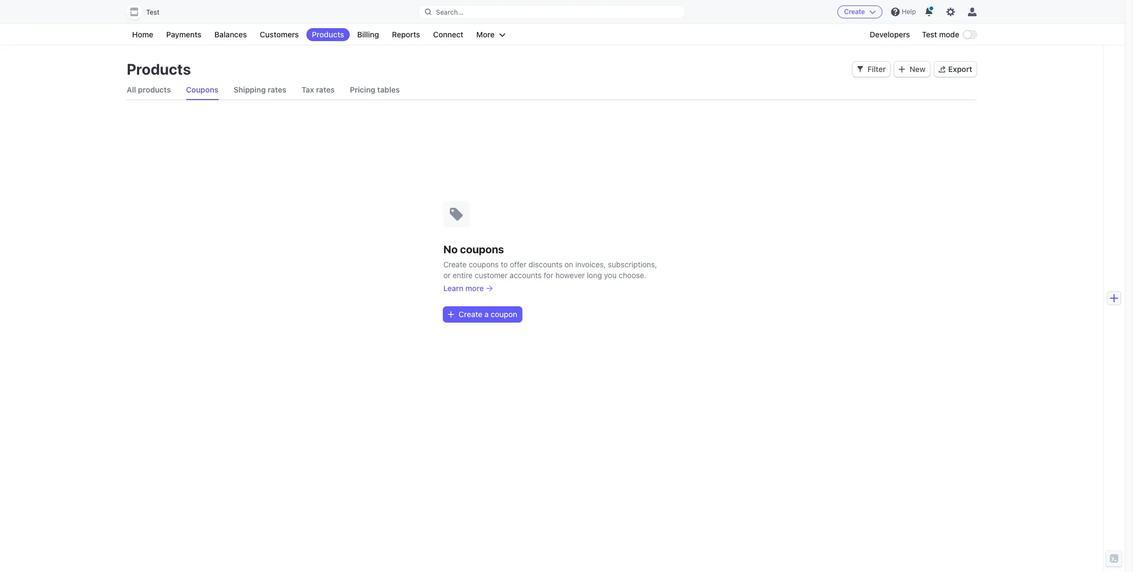 Task type: vqa. For each thing, say whether or not it's contained in the screenshot.
left Products
yes



Task type: locate. For each thing, give the bounding box(es) containing it.
products link
[[306, 28, 350, 41]]

shipping rates link
[[234, 80, 286, 100]]

shipping
[[234, 85, 266, 94]]

svg image
[[857, 66, 863, 73], [899, 66, 905, 73], [448, 311, 454, 318]]

test up home
[[146, 8, 159, 16]]

svg image for filter
[[857, 66, 863, 73]]

0 vertical spatial create
[[844, 8, 865, 16]]

1 rates from the left
[[268, 85, 286, 94]]

developers link
[[864, 28, 915, 41]]

svg image for create a coupon
[[448, 311, 454, 318]]

create inside create button
[[844, 8, 865, 16]]

1 vertical spatial create
[[443, 260, 467, 269]]

more button
[[471, 28, 511, 41]]

learn more
[[443, 283, 484, 293]]

long
[[587, 270, 602, 280]]

1 vertical spatial test
[[922, 30, 937, 39]]

all products
[[127, 85, 171, 94]]

payments
[[166, 30, 201, 39]]

tab list containing all products
[[127, 80, 977, 100]]

export button
[[934, 62, 977, 77]]

test for test
[[146, 8, 159, 16]]

to
[[501, 260, 508, 269]]

svg image inside filter popup button
[[857, 66, 863, 73]]

0 vertical spatial test
[[146, 8, 159, 16]]

test mode
[[922, 30, 959, 39]]

tax
[[302, 85, 314, 94]]

0 horizontal spatial test
[[146, 8, 159, 16]]

offer
[[510, 260, 526, 269]]

svg image inside new link
[[899, 66, 905, 73]]

filter
[[868, 64, 886, 74]]

1 horizontal spatial rates
[[316, 85, 335, 94]]

all products link
[[127, 80, 171, 100]]

2 vertical spatial create
[[459, 309, 482, 319]]

svg image left new
[[899, 66, 905, 73]]

products left billing
[[312, 30, 344, 39]]

invoices,
[[575, 260, 606, 269]]

1 horizontal spatial products
[[312, 30, 344, 39]]

2 rates from the left
[[316, 85, 335, 94]]

reports
[[392, 30, 420, 39]]

svg image left filter at top right
[[857, 66, 863, 73]]

customer
[[475, 270, 508, 280]]

0 vertical spatial products
[[312, 30, 344, 39]]

2 horizontal spatial svg image
[[899, 66, 905, 73]]

1 vertical spatial coupons
[[469, 260, 499, 269]]

create
[[844, 8, 865, 16], [443, 260, 467, 269], [459, 309, 482, 319]]

coupons
[[460, 243, 504, 255], [469, 260, 499, 269]]

svg image inside the 'create a coupon' link
[[448, 311, 454, 318]]

coupons up 'customer'
[[469, 260, 499, 269]]

you
[[604, 270, 617, 280]]

create left a
[[459, 309, 482, 319]]

export
[[948, 64, 972, 74]]

svg image down learn
[[448, 311, 454, 318]]

0 vertical spatial coupons
[[460, 243, 504, 255]]

for
[[544, 270, 553, 280]]

0 horizontal spatial rates
[[268, 85, 286, 94]]

products
[[312, 30, 344, 39], [127, 60, 191, 78]]

Search… text field
[[419, 5, 685, 19]]

test
[[146, 8, 159, 16], [922, 30, 937, 39]]

pricing tables link
[[350, 80, 400, 100]]

create coupons to offer discounts on invoices, subscriptions, or entire customer accounts for however long you choose.
[[443, 260, 657, 280]]

create inside 'create coupons to offer discounts on invoices, subscriptions, or entire customer accounts for however long you choose.'
[[443, 260, 467, 269]]

create up entire at the left top of the page
[[443, 260, 467, 269]]

test left mode
[[922, 30, 937, 39]]

billing link
[[352, 28, 384, 41]]

tab list
[[127, 80, 977, 100]]

more
[[476, 30, 495, 39]]

rates right "shipping"
[[268, 85, 286, 94]]

create up developers link
[[844, 8, 865, 16]]

home link
[[127, 28, 159, 41]]

coupons up to
[[460, 243, 504, 255]]

coupons inside 'create coupons to offer discounts on invoices, subscriptions, or entire customer accounts for however long you choose.'
[[469, 260, 499, 269]]

more
[[465, 283, 484, 293]]

create inside the 'create a coupon' link
[[459, 309, 482, 319]]

rates
[[268, 85, 286, 94], [316, 85, 335, 94]]

create a coupon link
[[443, 307, 522, 322]]

test inside button
[[146, 8, 159, 16]]

0 horizontal spatial products
[[127, 60, 191, 78]]

balances
[[214, 30, 247, 39]]

products up products
[[127, 60, 191, 78]]

create for create a coupon
[[459, 309, 482, 319]]

create a coupon
[[459, 309, 517, 319]]

1 horizontal spatial test
[[922, 30, 937, 39]]

coupons link
[[186, 80, 218, 100]]

rates right tax
[[316, 85, 335, 94]]

tax rates
[[302, 85, 335, 94]]

no
[[443, 243, 458, 255]]

customers link
[[254, 28, 304, 41]]

coupons for create
[[469, 260, 499, 269]]

coupon
[[491, 309, 517, 319]]

subscriptions,
[[608, 260, 657, 269]]

0 horizontal spatial svg image
[[448, 311, 454, 318]]

1 horizontal spatial svg image
[[857, 66, 863, 73]]



Task type: describe. For each thing, give the bounding box(es) containing it.
help button
[[887, 3, 920, 21]]

products
[[138, 85, 171, 94]]

balances link
[[209, 28, 252, 41]]

create button
[[838, 5, 882, 18]]

rates for shipping rates
[[268, 85, 286, 94]]

filter button
[[852, 62, 890, 77]]

home
[[132, 30, 153, 39]]

rates for tax rates
[[316, 85, 335, 94]]

all
[[127, 85, 136, 94]]

a
[[484, 309, 489, 319]]

mode
[[939, 30, 959, 39]]

customers
[[260, 30, 299, 39]]

choose.
[[619, 270, 646, 280]]

coupons for no
[[460, 243, 504, 255]]

payments link
[[161, 28, 207, 41]]

billing
[[357, 30, 379, 39]]

1 vertical spatial products
[[127, 60, 191, 78]]

create for create
[[844, 8, 865, 16]]

or
[[443, 270, 451, 280]]

learn more link
[[443, 283, 493, 294]]

coupons
[[186, 85, 218, 94]]

entire
[[453, 270, 473, 280]]

accounts
[[510, 270, 542, 280]]

pricing tables
[[350, 85, 400, 94]]

tables
[[377, 85, 400, 94]]

discounts
[[529, 260, 563, 269]]

pricing
[[350, 85, 375, 94]]

developers
[[870, 30, 910, 39]]

notifications image
[[925, 8, 933, 16]]

create for create coupons to offer discounts on invoices, subscriptions, or entire customer accounts for however long you choose.
[[443, 260, 467, 269]]

tax rates link
[[302, 80, 335, 100]]

connect link
[[428, 28, 469, 41]]

test button
[[127, 4, 170, 19]]

search…
[[436, 8, 463, 16]]

on
[[565, 260, 573, 269]]

no coupons
[[443, 243, 504, 255]]

however
[[555, 270, 585, 280]]

reports link
[[387, 28, 426, 41]]

shipping rates
[[234, 85, 286, 94]]

new
[[910, 64, 926, 74]]

connect
[[433, 30, 463, 39]]

new link
[[894, 62, 930, 77]]

help
[[902, 8, 916, 16]]

svg image for new
[[899, 66, 905, 73]]

test for test mode
[[922, 30, 937, 39]]

learn
[[443, 283, 464, 293]]

Search… search field
[[419, 5, 685, 19]]



